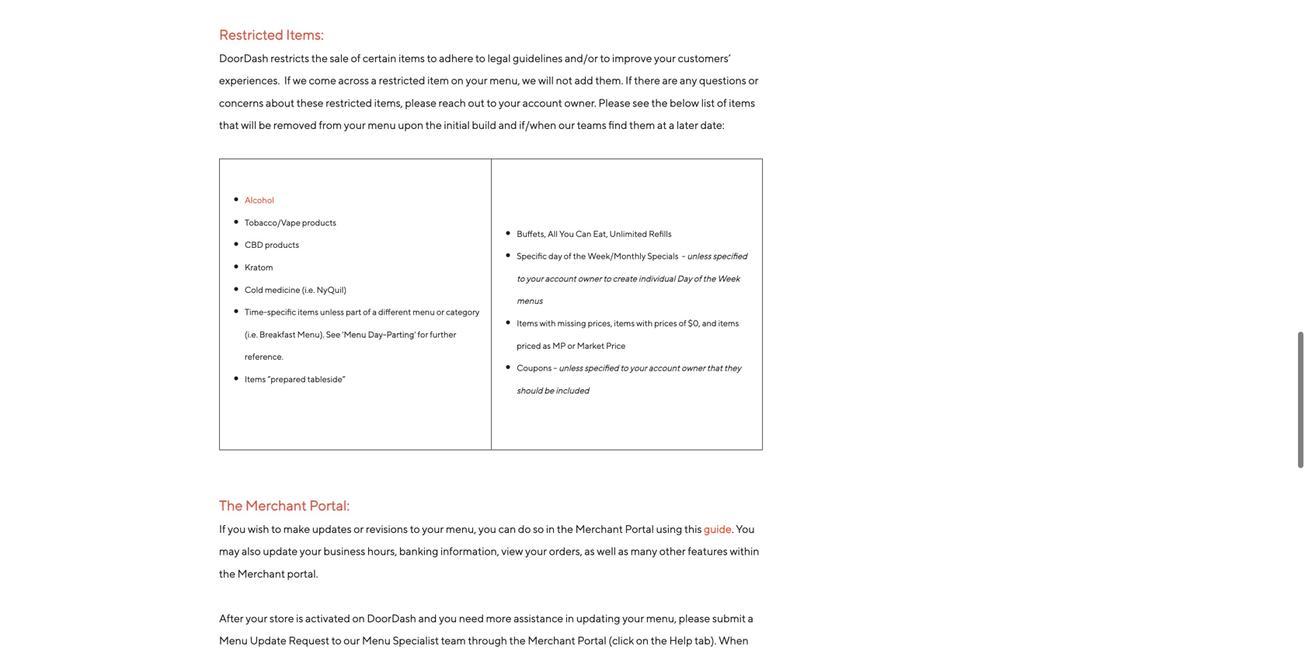 Task type: locate. For each thing, give the bounding box(es) containing it.
the left help
[[651, 634, 668, 647]]

0 horizontal spatial for
[[320, 657, 334, 658]]

for left further on the bottom left
[[418, 329, 428, 340]]

specified inside unless specified to your account owner that they should be included
[[585, 363, 619, 373]]

you right all
[[560, 229, 574, 239]]

1 horizontal spatial guidelines
[[568, 657, 617, 658]]

update down specialist
[[374, 657, 411, 658]]

1 we from the left
[[293, 74, 307, 87]]

day-
[[368, 329, 387, 340]]

0 horizontal spatial guidelines
[[513, 52, 563, 64]]

and up specialist
[[419, 612, 437, 625]]

on inside doordash restricts the sale of certain items to adhere to legal guidelines and/or to improve your customers' experiences.  if we come across a restricted item on your menu, we will not add them. if there are any questions or concerns about these restricted items, please reach out to your account owner. please see the below list of items that will be removed from your menu upon the initial build and if/when our teams find them at a later date:
[[451, 74, 464, 87]]

menu, down legal on the left top of page
[[490, 74, 520, 87]]

1 horizontal spatial items
[[517, 318, 538, 328]]

0 horizontal spatial in
[[546, 523, 555, 535]]

1 horizontal spatial unless
[[559, 363, 583, 373]]

items down reference.
[[245, 374, 266, 384]]

doordash up experiences.
[[219, 52, 269, 64]]

any
[[680, 74, 697, 87]]

after your store is activated on doordash and you need more assistance in updating your menu, please submit a menu update request to our menu specialist team through the merchant portal (click on the help tab). when completing the form for a menu update request, please ensure that the guidelines outlined
[[219, 612, 754, 658]]

2 horizontal spatial menu,
[[647, 612, 677, 625]]

wish
[[248, 523, 269, 535]]

there
[[634, 74, 661, 87]]

the inside unless specified to your account owner to create individual day of the week menus
[[703, 274, 716, 284]]

menu day-parting
[[344, 329, 415, 340]]

owner inside unless specified to your account owner to create individual day of the week menus
[[578, 274, 602, 284]]

1 vertical spatial that
[[707, 363, 723, 373]]

0 vertical spatial (i.e.
[[302, 285, 315, 295]]

guidelines up not
[[513, 52, 563, 64]]

1 vertical spatial menu,
[[446, 523, 477, 535]]

hours,
[[368, 545, 397, 558]]

0 horizontal spatial doordash
[[219, 52, 269, 64]]

menu, inside doordash restricts the sale of certain items to adhere to legal guidelines and/or to improve your customers' experiences.  if we come across a restricted item on your menu, we will not add them. if there are any questions or concerns about these restricted items, please reach out to your account owner. please see the below list of items that will be removed from your menu upon the initial build and if/when our teams find them at a later date:
[[490, 74, 520, 87]]

owner inside unless specified to your account owner that they should be included
[[682, 363, 706, 373]]

your down items with missing prices, items with prices of $0, and items priced as mp or market price
[[630, 363, 647, 373]]

need
[[459, 612, 484, 625]]

are
[[663, 74, 678, 87]]

portal
[[625, 523, 654, 535], [578, 634, 607, 647]]

you left wish
[[228, 523, 246, 535]]

restricted down across
[[326, 96, 372, 109]]

1 vertical spatial portal
[[578, 634, 607, 647]]

1 vertical spatial restricted
[[326, 96, 372, 109]]

0 vertical spatial restricted
[[379, 74, 426, 87]]

1 horizontal spatial menu,
[[490, 74, 520, 87]]

tobacco/vape products
[[245, 218, 337, 228]]

specified down market
[[585, 363, 619, 373]]

guidelines down (click
[[568, 657, 617, 658]]

0 horizontal spatial please
[[405, 96, 437, 109]]

(i.e. down time-
[[245, 329, 258, 340]]

and right build
[[499, 119, 517, 132]]

' left further on the bottom left
[[415, 329, 416, 340]]

products right tobacco/vape
[[302, 218, 337, 228]]

1 vertical spatial be
[[544, 385, 554, 396]]

or right 'questions'
[[749, 74, 759, 87]]

2 horizontal spatial and
[[702, 318, 717, 328]]

on right item
[[451, 74, 464, 87]]

1 horizontal spatial you
[[736, 523, 755, 535]]

1 vertical spatial (i.e.
[[245, 329, 258, 340]]

items
[[517, 318, 538, 328], [245, 374, 266, 384]]

to up banking
[[410, 523, 420, 535]]

and inside doordash restricts the sale of certain items to adhere to legal guidelines and/or to improve your customers' experiences.  if we come across a restricted item on your menu, we will not add them. if there are any questions or concerns about these restricted items, please reach out to your account owner. please see the below list of items that will be removed from your menu upon the initial build and if/when our teams find them at a later date:
[[499, 119, 517, 132]]

individual
[[639, 274, 676, 284]]

items for items with missing prices, items with prices of $0, and items priced as mp or market price
[[517, 318, 538, 328]]

find
[[609, 119, 628, 132]]

0 horizontal spatial items
[[245, 374, 266, 384]]

completing
[[219, 657, 275, 658]]

menu, inside after your store is activated on doordash and you need more assistance in updating your menu, please submit a menu update request to our menu specialist team through the merchant portal (click on the help tab). when completing the form for a menu update request, please ensure that the guidelines outlined
[[647, 612, 677, 625]]

unless inside unless specified to your account owner to create individual day of the week menus
[[687, 251, 712, 261]]

0 vertical spatial update
[[250, 634, 287, 647]]

0 horizontal spatial menu
[[368, 119, 396, 132]]

prices
[[655, 318, 677, 328]]

also
[[242, 545, 261, 558]]

items for items "prepared tableside"
[[245, 374, 266, 384]]

0 vertical spatial products
[[302, 218, 337, 228]]

date:
[[701, 119, 725, 132]]

account inside unless specified to your account owner to create individual day of the week menus
[[545, 274, 577, 284]]

0 horizontal spatial '
[[342, 329, 344, 340]]

portal up many
[[625, 523, 654, 535]]

1 horizontal spatial in
[[566, 612, 575, 625]]

items up priced
[[517, 318, 538, 328]]

your inside unless specified to your account owner that they should be included
[[630, 363, 647, 373]]

1 vertical spatial unless
[[320, 307, 344, 317]]

your down "so"
[[525, 545, 547, 558]]

in inside after your store is activated on doordash and you need more assistance in updating your menu, please submit a menu update request to our menu specialist team through the merchant portal (click on the help tab). when completing the form for a menu update request, please ensure that the guidelines outlined
[[566, 612, 575, 625]]

nyquil)
[[317, 285, 347, 295]]

doordash inside doordash restricts the sale of certain items to adhere to legal guidelines and/or to improve your customers' experiences.  if we come across a restricted item on your menu, we will not add them. if there are any questions or concerns about these restricted items, please reach out to your account owner. please see the below list of items that will be removed from your menu upon the initial build and if/when our teams find them at a later date:
[[219, 52, 269, 64]]

1 vertical spatial and
[[702, 318, 717, 328]]

be right should
[[544, 385, 554, 396]]

0 vertical spatial portal
[[625, 523, 654, 535]]

you left can
[[479, 523, 497, 535]]

you right .
[[736, 523, 755, 535]]

2 vertical spatial unless
[[559, 363, 583, 373]]

the inside . you may also update your business hours, banking information, view your orders, as well as many other features within the merchant portal.
[[219, 567, 236, 580]]

1 horizontal spatial with
[[637, 318, 653, 328]]

$0,
[[688, 318, 701, 328]]

' right see
[[342, 329, 344, 340]]

menu
[[368, 119, 396, 132], [413, 307, 435, 317]]

features
[[688, 545, 728, 558]]

products for cbd products
[[265, 240, 299, 250]]

with left missing
[[540, 318, 556, 328]]

1 horizontal spatial specified
[[713, 251, 748, 261]]

unless up day
[[687, 251, 712, 261]]

portal inside after your store is activated on doordash and you need more assistance in updating your menu, please submit a menu update request to our menu specialist team through the merchant portal (click on the help tab). when completing the form for a menu update request, please ensure that the guidelines outlined
[[578, 634, 607, 647]]

the down assistance
[[549, 657, 565, 658]]

1 ' from the left
[[342, 329, 344, 340]]

specified inside unless specified to your account owner to create individual day of the week menus
[[713, 251, 748, 261]]

in right "so"
[[546, 523, 555, 535]]

0 vertical spatial items
[[517, 318, 538, 328]]

you up team
[[439, 612, 457, 625]]

a
[[371, 74, 377, 87], [669, 119, 675, 132], [372, 307, 377, 317], [748, 612, 754, 625], [336, 657, 342, 658]]

doordash inside after your store is activated on doordash and you need more assistance in updating your menu, please submit a menu update request to our menu specialist team through the merchant portal (click on the help tab). when completing the form for a menu update request, please ensure that the guidelines outlined
[[367, 612, 417, 625]]

items,
[[374, 96, 403, 109]]

for right 'form'
[[320, 657, 334, 658]]

menu right different
[[413, 307, 435, 317]]

guidelines inside doordash restricts the sale of certain items to adhere to legal guidelines and/or to improve your customers' experiences.  if we come across a restricted item on your menu, we will not add them. if there are any questions or concerns about these restricted items, please reach out to your account owner. please see the below list of items that will be removed from your menu upon the initial build and if/when our teams find them at a later date:
[[513, 52, 563, 64]]

your up (click
[[623, 612, 644, 625]]

with
[[540, 318, 556, 328], [637, 318, 653, 328]]

menu, up information, at bottom left
[[446, 523, 477, 535]]

0 horizontal spatial portal
[[578, 634, 607, 647]]

that
[[219, 119, 239, 132], [707, 363, 723, 373], [527, 657, 547, 658]]

your down specific
[[527, 274, 544, 284]]

your
[[654, 52, 676, 64], [466, 74, 488, 87], [344, 119, 366, 132], [527, 274, 544, 284], [630, 363, 647, 373], [422, 523, 444, 535], [300, 545, 322, 558], [525, 545, 547, 558], [246, 612, 268, 625], [623, 612, 644, 625]]

2 ' from the left
[[415, 329, 416, 340]]

if
[[626, 74, 632, 87], [219, 523, 226, 535]]

assistance
[[514, 612, 564, 625]]

menu,
[[490, 74, 520, 87], [446, 523, 477, 535], [647, 612, 677, 625]]

1 horizontal spatial for
[[418, 329, 428, 340]]

can
[[499, 523, 516, 535]]

build
[[472, 119, 497, 132]]

items:
[[286, 26, 324, 43]]

a right across
[[371, 74, 377, 87]]

specified for included
[[585, 363, 619, 373]]

1 horizontal spatial we
[[522, 74, 536, 87]]

1 horizontal spatial owner
[[682, 363, 706, 373]]

your up out
[[466, 74, 488, 87]]

submit
[[713, 612, 746, 625]]

the left 'form'
[[277, 657, 293, 658]]

on
[[451, 74, 464, 87], [352, 612, 365, 625], [636, 634, 649, 647]]

0 horizontal spatial update
[[250, 634, 287, 647]]

1 vertical spatial specified
[[585, 363, 619, 373]]

items up menu).
[[298, 307, 319, 317]]

your left store
[[246, 612, 268, 625]]

items inside items with missing prices, items with prices of $0, and items priced as mp or market price
[[517, 318, 538, 328]]

account
[[545, 274, 577, 284], [649, 363, 680, 373]]

orders,
[[549, 545, 583, 558]]

portal down updating
[[578, 634, 607, 647]]

owner
[[578, 274, 602, 284], [682, 363, 706, 373]]

please down "through"
[[458, 657, 490, 658]]

be inside unless specified to your account owner that they should be included
[[544, 385, 554, 396]]

2 horizontal spatial that
[[707, 363, 723, 373]]

0 horizontal spatial as
[[543, 341, 551, 351]]

account down day
[[545, 274, 577, 284]]

2 horizontal spatial unless
[[687, 251, 712, 261]]

'
[[342, 329, 344, 340], [415, 329, 416, 340]]

0 vertical spatial specified
[[713, 251, 748, 261]]

0 vertical spatial owner
[[578, 274, 602, 284]]

1 horizontal spatial products
[[302, 218, 337, 228]]

restricted up items,
[[379, 74, 426, 87]]

account for to
[[545, 274, 577, 284]]

1 horizontal spatial menu
[[413, 307, 435, 317]]

1 vertical spatial account
[[649, 363, 680, 373]]

menu, up help
[[647, 612, 677, 625]]

items up price
[[614, 318, 635, 328]]

team
[[441, 634, 466, 647]]

store
[[270, 612, 294, 625]]

.
[[732, 523, 734, 535]]

1 vertical spatial our
[[344, 634, 360, 647]]

missing
[[558, 318, 586, 328]]

items inside time-specific items unless part of a different menu or category (i.e. breakfast menu). see '
[[298, 307, 319, 317]]

menu inside time-specific items unless part of a different menu or category (i.e. breakfast menu). see '
[[413, 307, 435, 317]]

2 vertical spatial please
[[458, 657, 490, 658]]

cold
[[245, 285, 263, 295]]

1 vertical spatial update
[[374, 657, 411, 658]]

that right "ensure"
[[527, 657, 547, 658]]

form
[[295, 657, 318, 658]]

as right well
[[618, 545, 629, 558]]

1 horizontal spatial (i.e.
[[302, 285, 315, 295]]

1 horizontal spatial '
[[415, 329, 416, 340]]

0 horizontal spatial we
[[293, 74, 307, 87]]

0 horizontal spatial and
[[419, 612, 437, 625]]

1 horizontal spatial portal
[[625, 523, 654, 535]]

(i.e.
[[302, 285, 315, 295], [245, 329, 258, 340]]

1 vertical spatial you
[[736, 523, 755, 535]]

2 vertical spatial menu,
[[647, 612, 677, 625]]

(i.e. left nyquil)
[[302, 285, 315, 295]]

0 vertical spatial for
[[418, 329, 428, 340]]

1 horizontal spatial our
[[559, 119, 575, 132]]

and/or
[[565, 52, 598, 64]]

0 horizontal spatial will
[[241, 119, 257, 132]]

1 horizontal spatial and
[[499, 119, 517, 132]]

on up the outlined
[[636, 634, 649, 647]]

please
[[405, 96, 437, 109], [679, 612, 711, 625], [458, 657, 490, 658]]

2 horizontal spatial as
[[618, 545, 629, 558]]

merchant inside . you may also update your business hours, banking information, view your orders, as well as many other features within the merchant portal.
[[238, 567, 285, 580]]

1 horizontal spatial doordash
[[367, 612, 417, 625]]

and
[[499, 119, 517, 132], [702, 318, 717, 328], [419, 612, 437, 625]]

menu inside doordash restricts the sale of certain items to adhere to legal guidelines and/or to improve your customers' experiences.  if we come across a restricted item on your menu, we will not add them. if there are any questions or concerns about these restricted items, please reach out to your account owner. please see the below list of items that will be removed from your menu upon the initial build and if/when our teams find them at a later date:
[[368, 119, 396, 132]]

0 vertical spatial doordash
[[219, 52, 269, 64]]

concerns
[[219, 96, 264, 109]]

0 horizontal spatial that
[[219, 119, 239, 132]]

2 vertical spatial and
[[419, 612, 437, 625]]

1 horizontal spatial on
[[451, 74, 464, 87]]

1 vertical spatial please
[[679, 612, 711, 625]]

unless left part
[[320, 307, 344, 317]]

account inside unless specified to your account owner that they should be included
[[649, 363, 680, 373]]

alcohol link
[[245, 191, 274, 206]]

1 vertical spatial on
[[352, 612, 365, 625]]

or right mp
[[568, 341, 576, 351]]

account down "prices"
[[649, 363, 680, 373]]

menu down items,
[[368, 119, 396, 132]]

that down concerns
[[219, 119, 239, 132]]

prices,
[[588, 318, 613, 328]]

items right certain
[[399, 52, 425, 64]]

for inside ' for further reference.
[[418, 329, 428, 340]]

our left teams
[[559, 119, 575, 132]]

updates
[[312, 523, 352, 535]]

0 horizontal spatial be
[[259, 119, 271, 132]]

day
[[549, 251, 563, 261]]

see
[[326, 329, 341, 340]]

a left different
[[372, 307, 377, 317]]

specified up week
[[713, 251, 748, 261]]

0 horizontal spatial account
[[545, 274, 577, 284]]

doordash restricts the sale of certain items to adhere to legal guidelines and/or to improve your customers' experiences.  if we come across a restricted item on your menu, we will not add them. if there are any questions or concerns about these restricted items, please reach out to your account owner. please see the below list of items that will be removed from your menu upon the initial build and if/when our teams find them at a later date:
[[219, 52, 759, 132]]

0 vertical spatial account
[[545, 274, 577, 284]]

unless inside unless specified to your account owner that they should be included
[[559, 363, 583, 373]]

our
[[559, 119, 575, 132], [344, 634, 360, 647]]

0 horizontal spatial if
[[219, 523, 226, 535]]

0 horizontal spatial with
[[540, 318, 556, 328]]

your up portal.
[[300, 545, 322, 558]]

1 vertical spatial doordash
[[367, 612, 417, 625]]

1 horizontal spatial be
[[544, 385, 554, 396]]

doordash up specialist
[[367, 612, 417, 625]]

products down tobacco/vape products
[[265, 240, 299, 250]]

owner left they
[[682, 363, 706, 373]]

specified
[[713, 251, 748, 261], [585, 363, 619, 373]]

1 vertical spatial guidelines
[[568, 657, 617, 658]]

menu down activated
[[344, 657, 372, 658]]

1 horizontal spatial will
[[538, 74, 554, 87]]

will left not
[[538, 74, 554, 87]]

1 vertical spatial owner
[[682, 363, 706, 373]]

business
[[324, 545, 365, 558]]

our down activated
[[344, 634, 360, 647]]

if you wish to make updates or revisions to your menu, you can do so in the merchant portal using this guide
[[219, 523, 732, 535]]

be inside doordash restricts the sale of certain items to adhere to legal guidelines and/or to improve your customers' experiences.  if we come across a restricted item on your menu, we will not add them. if there are any questions or concerns about these restricted items, please reach out to your account owner. please see the below list of items that will be removed from your menu upon the initial build and if/when our teams find them at a later date:
[[259, 119, 271, 132]]

specific day of the week/monthly specials  -
[[517, 251, 687, 261]]

unless
[[687, 251, 712, 261], [320, 307, 344, 317], [559, 363, 583, 373]]

0 vertical spatial if
[[626, 74, 632, 87]]

0 horizontal spatial on
[[352, 612, 365, 625]]

1 horizontal spatial restricted
[[379, 74, 426, 87]]

products for tobacco/vape products
[[302, 218, 337, 228]]

this
[[685, 523, 702, 535]]

0 horizontal spatial our
[[344, 634, 360, 647]]

a inside time-specific items unless part of a different menu or category (i.e. breakfast menu). see '
[[372, 307, 377, 317]]

0 vertical spatial menu,
[[490, 74, 520, 87]]

0 vertical spatial that
[[219, 119, 239, 132]]

if up 'may'
[[219, 523, 226, 535]]

1 vertical spatial will
[[241, 119, 257, 132]]

a right 'form'
[[336, 657, 342, 658]]

1 horizontal spatial please
[[458, 657, 490, 658]]

we up your account on the top of page
[[522, 74, 536, 87]]

0 vertical spatial please
[[405, 96, 437, 109]]

restricted items:
[[219, 26, 327, 43]]

as left well
[[585, 545, 595, 558]]

0 vertical spatial be
[[259, 119, 271, 132]]

through
[[468, 634, 508, 647]]

unless for coupons -
[[559, 363, 583, 373]]

(i.e. inside time-specific items unless part of a different menu or category (i.e. breakfast menu). see '
[[245, 329, 258, 340]]

to down activated
[[332, 634, 342, 647]]

please up tab).
[[679, 612, 711, 625]]

that left they
[[707, 363, 723, 373]]

to right wish
[[271, 523, 281, 535]]

unlimited
[[610, 229, 648, 239]]

update down store
[[250, 634, 287, 647]]

they
[[725, 363, 742, 373]]

we left the come
[[293, 74, 307, 87]]

so
[[533, 523, 544, 535]]

activated
[[305, 612, 350, 625]]

doordash
[[219, 52, 269, 64], [367, 612, 417, 625]]

that inside doordash restricts the sale of certain items to adhere to legal guidelines and/or to improve your customers' experiences.  if we come across a restricted item on your menu, we will not add them. if there are any questions or concerns about these restricted items, please reach out to your account owner. please see the below list of items that will be removed from your menu upon the initial build and if/when our teams find them at a later date:
[[219, 119, 239, 132]]

a right submit
[[748, 612, 754, 625]]

if/when
[[519, 119, 557, 132]]

if left there
[[626, 74, 632, 87]]

reach
[[439, 96, 466, 109]]

merchant down assistance
[[528, 634, 576, 647]]

or left the category
[[437, 307, 445, 317]]

to down price
[[621, 363, 629, 373]]

specialist
[[393, 634, 439, 647]]

owner down specific day of the week/monthly specials  -
[[578, 274, 602, 284]]

or inside items with missing prices, items with prices of $0, and items priced as mp or market price
[[568, 341, 576, 351]]

eat,
[[593, 229, 608, 239]]

1 vertical spatial menu
[[413, 307, 435, 317]]

0 vertical spatial menu
[[368, 119, 396, 132]]

and right $0,
[[702, 318, 717, 328]]

0 vertical spatial guidelines
[[513, 52, 563, 64]]

2 horizontal spatial please
[[679, 612, 711, 625]]

can
[[576, 229, 592, 239]]



Task type: vqa. For each thing, say whether or not it's contained in the screenshot.
considered on the top
no



Task type: describe. For each thing, give the bounding box(es) containing it.
as inside items with missing prices, items with prices of $0, and items priced as mp or market price
[[543, 341, 551, 351]]

' inside ' for further reference.
[[415, 329, 416, 340]]

the up "ensure"
[[510, 634, 526, 647]]

ensure
[[492, 657, 525, 658]]

you inside after your store is activated on doordash and you need more assistance in updating your menu, please submit a menu update request to our menu specialist team through the merchant portal (click on the help tab). when completing the form for a menu update request, please ensure that the guidelines outlined
[[439, 612, 457, 625]]

specified for of
[[713, 251, 748, 261]]

information,
[[441, 545, 500, 558]]

when
[[719, 634, 749, 647]]

menu right see
[[344, 329, 366, 340]]

create
[[613, 274, 637, 284]]

update
[[263, 545, 298, 558]]

unless for specific day of the week/monthly specials  -
[[687, 251, 712, 261]]

initial
[[444, 119, 470, 132]]

included
[[556, 385, 589, 396]]

tableside"
[[308, 374, 346, 384]]

or inside time-specific items unless part of a different menu or category (i.e. breakfast menu). see '
[[437, 307, 445, 317]]

that inside after your store is activated on doordash and you need more assistance in updating your menu, please submit a menu update request to our menu specialist team through the merchant portal (click on the help tab). when completing the form for a menu update request, please ensure that the guidelines outlined
[[527, 657, 547, 658]]

(click
[[609, 634, 634, 647]]

restricted
[[219, 26, 284, 43]]

kratom
[[245, 262, 273, 272]]

updating
[[577, 612, 621, 625]]

week
[[718, 274, 740, 284]]

our inside doordash restricts the sale of certain items to adhere to legal guidelines and/or to improve your customers' experiences.  if we come across a restricted item on your menu, we will not add them. if there are any questions or concerns about these restricted items, please reach out to your account owner. please see the below list of items that will be removed from your menu upon the initial build and if/when our teams find them at a later date:
[[559, 119, 575, 132]]

that inside unless specified to your account owner that they should be included
[[707, 363, 723, 373]]

please inside doordash restricts the sale of certain items to adhere to legal guidelines and/or to improve your customers' experiences.  if we come across a restricted item on your menu, we will not add them. if there are any questions or concerns about these restricted items, please reach out to your account owner. please see the below list of items that will be removed from your menu upon the initial build and if/when our teams find them at a later date:
[[405, 96, 437, 109]]

and inside items with missing prices, items with prices of $0, and items priced as mp or market price
[[702, 318, 717, 328]]

specific
[[267, 307, 296, 317]]

your up are
[[654, 52, 676, 64]]

our inside after your store is activated on doordash and you need more assistance in updating your menu, please submit a menu update request to our menu specialist team through the merchant portal (click on the help tab). when completing the form for a menu update request, please ensure that the guidelines outlined
[[344, 634, 360, 647]]

to inside unless specified to your account owner that they should be included
[[621, 363, 629, 373]]

using
[[657, 523, 683, 535]]

items with missing prices, items with prices of $0, and items priced as mp or market price
[[517, 318, 739, 351]]

may
[[219, 545, 240, 558]]

them
[[630, 119, 655, 132]]

2 horizontal spatial you
[[479, 523, 497, 535]]

to up item
[[427, 52, 437, 64]]

buffets,
[[517, 229, 546, 239]]

coupons -
[[517, 363, 559, 373]]

to up menus
[[517, 274, 525, 284]]

later
[[677, 119, 699, 132]]

the left sale
[[312, 52, 328, 64]]

many
[[631, 545, 658, 558]]

portal.
[[287, 567, 318, 580]]

0 horizontal spatial restricted
[[326, 96, 372, 109]]

your inside unless specified to your account owner to create individual day of the week menus
[[527, 274, 544, 284]]

if inside doordash restricts the sale of certain items to adhere to legal guidelines and/or to improve your customers' experiences.  if we come across a restricted item on your menu, we will not add them. if there are any questions or concerns about these restricted items, please reach out to your account owner. please see the below list of items that will be removed from your menu upon the initial build and if/when our teams find them at a later date:
[[626, 74, 632, 87]]

' for further reference.
[[245, 329, 457, 362]]

teams
[[577, 119, 607, 132]]

or up business at left
[[354, 523, 364, 535]]

banking
[[399, 545, 439, 558]]

your right from on the top of the page
[[344, 119, 366, 132]]

well
[[597, 545, 616, 558]]

-
[[554, 363, 557, 373]]

breakfast
[[260, 329, 296, 340]]

refills
[[649, 229, 672, 239]]

. you may also update your business hours, banking information, view your orders, as well as many other features within the merchant portal.
[[219, 523, 760, 580]]

legal
[[488, 52, 511, 64]]

parting
[[387, 329, 415, 340]]

to right out
[[487, 96, 497, 109]]

not
[[556, 74, 573, 87]]

for inside after your store is activated on doordash and you need more assistance in updating your menu, please submit a menu update request to our menu specialist team through the merchant portal (click on the help tab). when completing the form for a menu update request, please ensure that the guidelines outlined
[[320, 657, 334, 658]]

2 with from the left
[[637, 318, 653, 328]]

merchant up well
[[576, 523, 623, 535]]

below
[[670, 96, 700, 109]]

menu left specialist
[[362, 634, 391, 647]]

account for that
[[649, 363, 680, 373]]

time-specific items unless part of a different menu or category (i.e. breakfast menu). see '
[[245, 307, 480, 340]]

more
[[486, 612, 512, 625]]

1 with from the left
[[540, 318, 556, 328]]

and inside after your store is activated on doordash and you need more assistance in updating your menu, please submit a menu update request to our menu specialist team through the merchant portal (click on the help tab). when completing the form for a menu update request, please ensure that the guidelines outlined
[[419, 612, 437, 625]]

alcohol
[[245, 195, 274, 205]]

you inside . you may also update your business hours, banking information, view your orders, as well as many other features within the merchant portal.
[[736, 523, 755, 535]]

item
[[428, 74, 449, 87]]

priced
[[517, 341, 541, 351]]

owner for to
[[578, 274, 602, 284]]

' inside time-specific items unless part of a different menu or category (i.e. breakfast menu). see '
[[342, 329, 344, 340]]

guide link
[[704, 523, 732, 535]]

guidelines inside after your store is activated on doordash and you need more assistance in updating your menu, please submit a menu update request to our menu specialist team through the merchant portal (click on the help tab). when completing the form for a menu update request, please ensure that the guidelines outlined
[[568, 657, 617, 658]]

a right at
[[669, 119, 675, 132]]

request,
[[413, 657, 456, 658]]

customers'
[[678, 52, 731, 64]]

week/monthly
[[588, 251, 646, 261]]

adhere
[[439, 52, 474, 64]]

or inside doordash restricts the sale of certain items to adhere to legal guidelines and/or to improve your customers' experiences.  if we come across a restricted item on your menu, we will not add them. if there are any questions or concerns about these restricted items, please reach out to your account owner. please see the below list of items that will be removed from your menu upon the initial build and if/when our teams find them at a later date:
[[749, 74, 759, 87]]

0 horizontal spatial you
[[228, 523, 246, 535]]

coupons
[[517, 363, 552, 373]]

the up orders,
[[557, 523, 574, 535]]

1 horizontal spatial as
[[585, 545, 595, 558]]

cbd products
[[245, 240, 299, 250]]

1 vertical spatial if
[[219, 523, 226, 535]]

about
[[266, 96, 295, 109]]

to inside after your store is activated on doordash and you need more assistance in updating your menu, please submit a menu update request to our menu specialist team through the merchant portal (click on the help tab). when completing the form for a menu update request, please ensure that the guidelines outlined
[[332, 634, 342, 647]]

to up them.
[[600, 52, 610, 64]]

buffets, all you can eat, unlimited refills
[[517, 229, 672, 239]]

mp
[[553, 341, 566, 351]]

unless specified to your account owner that they should be included
[[517, 363, 742, 396]]

view
[[502, 545, 523, 558]]

items right $0,
[[719, 318, 739, 328]]

of inside unless specified to your account owner to create individual day of the week menus
[[694, 274, 702, 284]]

0 vertical spatial will
[[538, 74, 554, 87]]

within
[[730, 545, 760, 558]]

merchant inside after your store is activated on doordash and you need more assistance in updating your menu, please submit a menu update request to our menu specialist team through the merchant portal (click on the help tab). when completing the form for a menu update request, please ensure that the guidelines outlined
[[528, 634, 576, 647]]

should
[[517, 385, 543, 396]]

menu up 'completing'
[[219, 634, 248, 647]]

restricts
[[271, 52, 310, 64]]

price
[[606, 341, 626, 351]]

to left create
[[604, 274, 611, 284]]

all
[[548, 229, 558, 239]]

them.
[[596, 74, 624, 87]]

market
[[577, 341, 605, 351]]

2 we from the left
[[522, 74, 536, 87]]

day
[[677, 274, 692, 284]]

2 horizontal spatial on
[[636, 634, 649, 647]]

come
[[309, 74, 336, 87]]

part
[[346, 307, 362, 317]]

do
[[518, 523, 531, 535]]

across
[[338, 74, 369, 87]]

items down 'questions'
[[729, 96, 756, 109]]

specific
[[517, 251, 547, 261]]

see
[[633, 96, 650, 109]]

of inside items with missing prices, items with prices of $0, and items priced as mp or market price
[[679, 318, 687, 328]]

of inside time-specific items unless part of a different menu or category (i.e. breakfast menu). see '
[[363, 307, 371, 317]]

0 vertical spatial in
[[546, 523, 555, 535]]

sale
[[330, 52, 349, 64]]

unless inside time-specific items unless part of a different menu or category (i.e. breakfast menu). see '
[[320, 307, 344, 317]]

cold medicine (i.e. nyquil)
[[245, 285, 348, 295]]

items "prepared tableside"
[[245, 374, 346, 384]]

these
[[297, 96, 324, 109]]

your up banking
[[422, 523, 444, 535]]

owner for that
[[682, 363, 706, 373]]

the right see
[[652, 96, 668, 109]]

removed
[[273, 119, 317, 132]]

0 horizontal spatial you
[[560, 229, 574, 239]]

the right "upon"
[[426, 119, 442, 132]]

the down the can
[[573, 251, 586, 261]]

upon
[[398, 119, 424, 132]]

specials
[[648, 251, 679, 261]]

merchant up wish
[[246, 497, 307, 514]]

please
[[599, 96, 631, 109]]

revisions
[[366, 523, 408, 535]]

1 horizontal spatial update
[[374, 657, 411, 658]]

menu).
[[297, 329, 325, 340]]

is
[[296, 612, 303, 625]]

to left legal on the left top of page
[[476, 52, 486, 64]]



